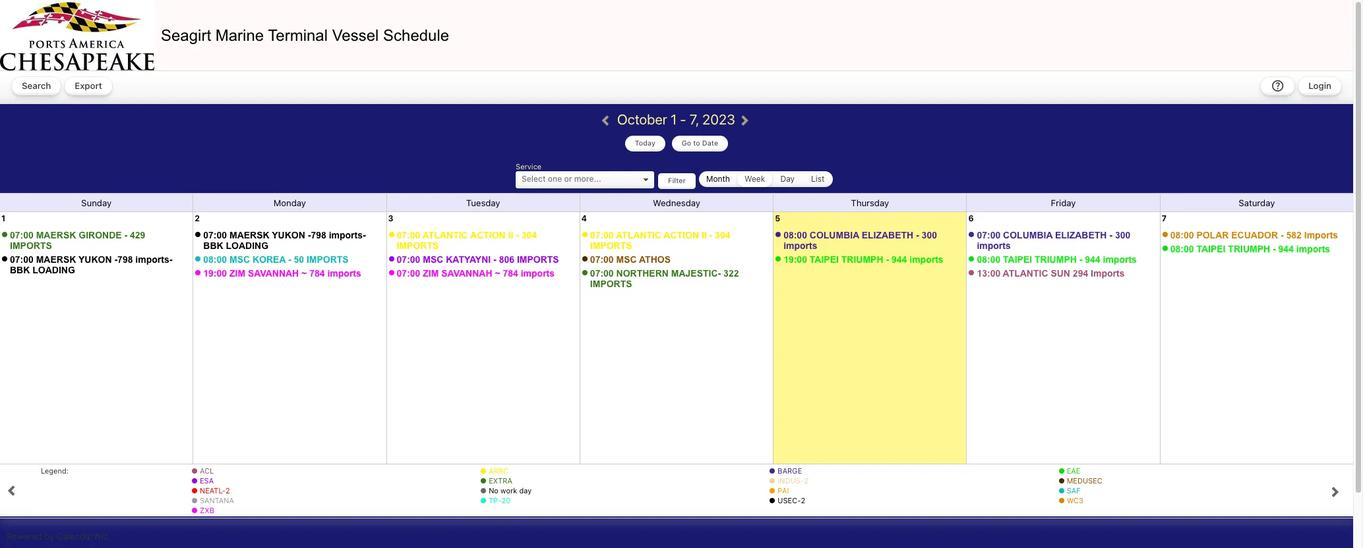 Task type: locate. For each thing, give the bounding box(es) containing it.
07:00 maersk yukon -798 imports- bbk loading up 08:00 msc korea - 50 imports
[[203, 230, 366, 251]]

list
[[811, 174, 825, 184]]

maersk
[[36, 230, 76, 241], [229, 230, 270, 241], [36, 255, 76, 265]]

0 horizontal spatial bbk
[[10, 265, 30, 276]]

maersk left gironde
[[36, 230, 76, 241]]

784 down 08:00 msc korea - 50 imports
[[309, 268, 325, 279]]

1 horizontal spatial imports
[[1304, 230, 1338, 241]]

maersk up korea
[[229, 230, 270, 241]]

07:00 atlantic action ii - 304 imports link up 'katyayni'
[[397, 230, 537, 251]]

imports right 582
[[1304, 230, 1338, 241]]

1 horizontal spatial 300
[[1115, 230, 1131, 241]]

wednesday
[[653, 198, 700, 208]]

elizabeth down 'friday'
[[1055, 230, 1107, 241]]

07:00 maersk gironde - 429 imports link
[[10, 230, 145, 251]]

0 horizontal spatial ~
[[301, 268, 307, 279]]

5
[[775, 214, 780, 224]]

0 vertical spatial imports-
[[329, 230, 366, 241]]

1 vertical spatial 07:00 maersk yukon -798 imports- bbk loading link
[[10, 255, 172, 276]]

0 horizontal spatial 07:00 maersk yukon -798 imports- bbk loading link
[[10, 255, 172, 276]]

sunday
[[81, 198, 112, 208]]

2 304 from the left
[[715, 230, 730, 241]]

columbia inside 07:00 columbia elizabeth - 300 imports
[[1003, 230, 1053, 241]]

atlantic
[[423, 230, 468, 241], [616, 230, 661, 241], [1003, 268, 1048, 279]]

taipei up 13:00 atlantic sun 294 imports link
[[1003, 255, 1032, 265]]

atlantic up 07:00 msc athos
[[616, 230, 661, 241]]

07:00 maersk gironde - 429 imports
[[10, 230, 145, 251]]

export link
[[65, 77, 112, 96]]

triumph down the 08:00 columbia elizabeth - 300 imports
[[841, 255, 883, 265]]

944 for 07:00 columbia elizabeth - 300 imports
[[1085, 255, 1100, 265]]

msc left 'katyayni'
[[423, 255, 443, 265]]

imports
[[784, 241, 817, 251], [977, 241, 1011, 251], [1296, 244, 1330, 255], [910, 255, 943, 265], [1103, 255, 1137, 265], [327, 268, 361, 279], [521, 268, 555, 279]]

1 horizontal spatial 07:00 atlantic action ii - 304 imports link
[[590, 230, 730, 251]]

1 300 from the left
[[922, 230, 937, 241]]

0 vertical spatial bbk
[[203, 241, 223, 251]]

0 horizontal spatial 07:00 maersk yukon -798 imports- bbk loading
[[10, 255, 172, 276]]

0 vertical spatial loading
[[226, 241, 268, 251]]

esa
[[200, 477, 214, 485]]

go to date link
[[672, 136, 728, 152]]

day
[[519, 487, 532, 495]]

northern
[[616, 268, 669, 279]]

- inside the 08:00 columbia elizabeth - 300 imports
[[916, 230, 919, 241]]

imports inside the 08:00 columbia elizabeth - 300 imports
[[784, 241, 817, 251]]

imports right "294" at right
[[1091, 268, 1125, 279]]

columbia
[[810, 230, 859, 241], [1003, 230, 1053, 241]]

elizabeth inside the 08:00 columbia elizabeth - 300 imports
[[862, 230, 914, 241]]

0 horizontal spatial atlantic
[[423, 230, 468, 241]]

savannah down 'katyayni'
[[441, 268, 492, 279]]

0 horizontal spatial 08:00 taipei triumph - 944 imports
[[977, 255, 1137, 265]]

0 horizontal spatial 1
[[1, 214, 5, 224]]

304 for 322
[[715, 230, 730, 241]]

1 horizontal spatial msc
[[423, 255, 443, 265]]

7
[[1162, 214, 1167, 224]]

2 784 from the left
[[503, 268, 518, 279]]

date
[[702, 139, 718, 147]]

08:00 taipei triumph - 944 imports for elizabeth
[[977, 255, 1137, 265]]

powered
[[7, 532, 42, 542]]

loading down 07:00 maersk gironde - 429 imports link
[[32, 265, 75, 276]]

07:00 atlantic action ii - 304 imports
[[397, 230, 537, 251], [590, 230, 730, 251]]

taipei down the 08:00 columbia elizabeth - 300 imports
[[810, 255, 839, 265]]

0 horizontal spatial 07:00 atlantic action ii - 304 imports
[[397, 230, 537, 251]]

imports-
[[329, 230, 366, 241], [135, 255, 172, 265]]

1 07:00 atlantic action ii - 304 imports link from the left
[[397, 230, 537, 251]]

2 zim from the left
[[423, 268, 439, 279]]

atlantic for katyayni
[[423, 230, 468, 241]]

columbia up 13:00 atlantic sun 294 imports
[[1003, 230, 1053, 241]]

798 up 08:00 msc korea - 50 imports link
[[311, 230, 326, 241]]

1 horizontal spatial 08:00 taipei triumph - 944 imports link
[[1170, 244, 1330, 255]]

1 784 from the left
[[309, 268, 325, 279]]

2 msc from the left
[[423, 255, 443, 265]]

07:00 maersk yukon -798 imports- bbk loading link up 08:00 msc korea - 50 imports
[[203, 230, 366, 251]]

maersk for maersk
[[36, 230, 76, 241]]

week link
[[738, 171, 772, 187]]

798
[[311, 230, 326, 241], [117, 255, 133, 265]]

0 vertical spatial yukon
[[272, 230, 305, 241]]

savannah for korea
[[248, 268, 299, 279]]

imports for '19:00 zim savannah ~ 784 imports' link
[[327, 268, 361, 279]]

2 action from the left
[[664, 230, 699, 241]]

go to previous week image
[[1, 487, 24, 493]]

1 horizontal spatial 1
[[671, 111, 677, 127]]

1 vertical spatial loading
[[32, 265, 75, 276]]

imports
[[1304, 230, 1338, 241], [1091, 268, 1125, 279]]

0 horizontal spatial columbia
[[810, 230, 859, 241]]

seagirt
[[161, 26, 211, 44]]

1 horizontal spatial loading
[[226, 241, 268, 251]]

0 vertical spatial 07:00 maersk yukon -798 imports- bbk loading link
[[203, 230, 366, 251]]

seagirt marine terminal vessel schedule
[[161, 26, 449, 44]]

07:00 for athos's 07:00 atlantic action ii - 304 imports link
[[590, 230, 614, 241]]

784 down 806
[[503, 268, 518, 279]]

0 horizontal spatial elizabeth
[[862, 230, 914, 241]]

yukon up the 50
[[272, 230, 305, 241]]

2 for indus-2
[[804, 477, 808, 485]]

0 horizontal spatial imports-
[[135, 255, 172, 265]]

search link
[[12, 77, 61, 96]]

07:00 maersk yukon -798 imports- bbk loading
[[203, 230, 366, 251], [10, 255, 172, 276]]

07:00 for 07:00 columbia elizabeth - 300 imports link
[[977, 230, 1001, 241]]

imports inside 07:00 columbia elizabeth - 300 imports
[[977, 241, 1011, 251]]

944 down the 08:00 columbia elizabeth - 300 imports
[[892, 255, 907, 265]]

3 msc from the left
[[616, 255, 637, 265]]

indus-2
[[778, 477, 808, 485]]

1 horizontal spatial ~
[[495, 268, 500, 279]]

07:00 for 07:00 zim savannah ~ 784 imports link
[[397, 268, 420, 279]]

1 304 from the left
[[522, 230, 537, 241]]

atlantic left sun
[[1003, 268, 1048, 279]]

07:00 for 07:00 msc katyayni - 806 imports link
[[397, 255, 420, 265]]

elizabeth up 19:00 taipei triumph - 944 imports
[[862, 230, 914, 241]]

ii
[[508, 230, 513, 241], [702, 230, 707, 241]]

msc left korea
[[229, 255, 250, 265]]

2 horizontal spatial 944
[[1278, 244, 1294, 255]]

action down wednesday
[[664, 230, 699, 241]]

0 horizontal spatial imports
[[1091, 268, 1125, 279]]

0 vertical spatial 1
[[671, 111, 677, 127]]

07:00 zim savannah ~ 784 imports
[[397, 268, 555, 279]]

loading up korea
[[226, 241, 268, 251]]

bbk down '07:00 maersk gironde - 429 imports'
[[10, 265, 30, 276]]

~ for 50
[[301, 268, 307, 279]]

1 vertical spatial imports
[[1091, 268, 1125, 279]]

0 horizontal spatial action
[[470, 230, 506, 241]]

0 vertical spatial 19:00
[[784, 255, 807, 265]]

1 horizontal spatial taipei
[[1003, 255, 1032, 265]]

1 horizontal spatial 304
[[715, 230, 730, 241]]

3
[[388, 214, 393, 224]]

07:00 for 07:00 maersk yukon -798 imports- bbk loading link to the left
[[10, 255, 34, 265]]

1 horizontal spatial 07:00 atlantic action ii - 304 imports
[[590, 230, 730, 251]]

2 07:00 atlantic action ii - 304 imports link from the left
[[590, 230, 730, 251]]

go to previous week image
[[592, 113, 615, 119]]

0 horizontal spatial 19:00
[[203, 268, 227, 279]]

0 vertical spatial 07:00 maersk yukon -798 imports- bbk loading
[[203, 230, 366, 251]]

19:00
[[784, 255, 807, 265], [203, 268, 227, 279]]

1 ii from the left
[[508, 230, 513, 241]]

neatl-2
[[200, 487, 230, 495]]

08:00 taipei triumph - 944 imports link down 08:00 polar ecuador - 582 imports
[[1170, 244, 1330, 255]]

2 columbia from the left
[[1003, 230, 1053, 241]]

loading
[[226, 241, 268, 251], [32, 265, 75, 276]]

1 zim from the left
[[229, 268, 245, 279]]

week
[[745, 174, 765, 184]]

1 horizontal spatial action
[[664, 230, 699, 241]]

944 down 582
[[1278, 244, 1294, 255]]

usec-
[[778, 497, 801, 505]]

tuesday
[[466, 198, 500, 208]]

07:00 atlantic action ii - 304 imports link for athos
[[590, 230, 730, 251]]

go to next week image
[[1329, 488, 1352, 494]]

usec-2
[[778, 497, 805, 505]]

2 horizontal spatial msc
[[616, 255, 637, 265]]

19:00 taipei triumph - 944 imports link
[[784, 255, 943, 265]]

07:00 for 07:00 maersk gironde - 429 imports link
[[10, 230, 34, 241]]

1 horizontal spatial yukon
[[272, 230, 305, 241]]

2 horizontal spatial atlantic
[[1003, 268, 1048, 279]]

2 ~ from the left
[[495, 268, 500, 279]]

columbia for 07:00
[[1003, 230, 1053, 241]]

legend:
[[41, 467, 69, 475]]

1 horizontal spatial 07:00 maersk yukon -798 imports- bbk loading link
[[203, 230, 366, 251]]

1 vertical spatial yukon
[[78, 255, 112, 265]]

1 msc from the left
[[229, 255, 250, 265]]

08:00 taipei triumph - 944 imports down 08:00 polar ecuador - 582 imports
[[1170, 244, 1330, 255]]

ii for katyayni
[[508, 230, 513, 241]]

2 horizontal spatial triumph
[[1228, 244, 1270, 255]]

action up 07:00 msc katyayni - 806 imports
[[470, 230, 506, 241]]

1 horizontal spatial bbk
[[203, 241, 223, 251]]

saturday
[[1239, 198, 1275, 208]]

1 horizontal spatial 08:00 taipei triumph - 944 imports
[[1170, 244, 1330, 255]]

atlantic for athos
[[616, 230, 661, 241]]

304 down select
[[522, 230, 537, 241]]

0 horizontal spatial taipei
[[810, 255, 839, 265]]

~ down the 50
[[301, 268, 307, 279]]

300
[[922, 230, 937, 241], [1115, 230, 1131, 241]]

07:00 atlantic action ii - 304 imports link
[[397, 230, 537, 251], [590, 230, 730, 251]]

1 horizontal spatial ii
[[702, 230, 707, 241]]

08:00 taipei triumph - 944 imports link
[[1170, 244, 1330, 255], [977, 255, 1137, 265]]

0 horizontal spatial 08:00 taipei triumph - 944 imports link
[[977, 255, 1137, 265]]

action for athos
[[664, 230, 699, 241]]

07:00 atlantic action ii - 304 imports link up athos
[[590, 230, 730, 251]]

day
[[780, 174, 795, 184]]

07:00 maersk yukon -798 imports- bbk loading for the topmost 07:00 maersk yukon -798 imports- bbk loading link
[[203, 230, 366, 251]]

marine
[[215, 26, 264, 44]]

2 for usec-2
[[801, 497, 805, 505]]

atlantic up 'katyayni'
[[423, 230, 468, 241]]

elizabeth inside 07:00 columbia elizabeth - 300 imports
[[1055, 230, 1107, 241]]

08:00 taipei triumph - 944 imports up sun
[[977, 255, 1137, 265]]

13:00
[[977, 268, 1001, 279]]

zim down 07:00 msc katyayni - 806 imports
[[423, 268, 439, 279]]

0 horizontal spatial savannah
[[248, 268, 299, 279]]

798 down 429 at the top
[[117, 255, 133, 265]]

yukon
[[272, 230, 305, 241], [78, 255, 112, 265]]

582
[[1286, 230, 1302, 241]]

indus-
[[778, 477, 804, 485]]

0 horizontal spatial 944
[[892, 255, 907, 265]]

1 vertical spatial 07:00 maersk yukon -798 imports- bbk loading
[[10, 255, 172, 276]]

07:00 northern majestic- 322 imports link
[[590, 268, 739, 290]]

elizabeth for 08:00 columbia elizabeth - 300 imports
[[862, 230, 914, 241]]

0 horizontal spatial 304
[[522, 230, 537, 241]]

2 07:00 atlantic action ii - 304 imports from the left
[[590, 230, 730, 251]]

taipei for 08:00 polar ecuador - 582 imports
[[1197, 244, 1226, 255]]

0 horizontal spatial 07:00 atlantic action ii - 304 imports link
[[397, 230, 537, 251]]

vessel
[[332, 26, 379, 44]]

pai
[[778, 487, 789, 495]]

msc for athos
[[616, 255, 637, 265]]

19:00 zim savannah ~ 784 imports
[[203, 268, 361, 279]]

08:00 taipei triumph - 944 imports link up sun
[[977, 255, 1137, 265]]

1 horizontal spatial 19:00
[[784, 255, 807, 265]]

2 elizabeth from the left
[[1055, 230, 1107, 241]]

1 horizontal spatial imports-
[[329, 230, 366, 241]]

944 up "294" at right
[[1085, 255, 1100, 265]]

elizabeth
[[862, 230, 914, 241], [1055, 230, 1107, 241]]

login link
[[1299, 77, 1341, 96]]

304
[[522, 230, 537, 241], [715, 230, 730, 241]]

0 vertical spatial imports
[[1304, 230, 1338, 241]]

1 horizontal spatial 07:00 maersk yukon -798 imports- bbk loading
[[203, 230, 366, 251]]

07:00 inside 07:00 northern majestic- 322 imports
[[590, 268, 614, 279]]

07:00 atlantic action ii - 304 imports for katyayni
[[397, 230, 537, 251]]

1 horizontal spatial elizabeth
[[1055, 230, 1107, 241]]

1 vertical spatial 19:00
[[203, 268, 227, 279]]

1 horizontal spatial atlantic
[[616, 230, 661, 241]]

07:00 maersk yukon -798 imports- bbk loading link
[[203, 230, 366, 251], [10, 255, 172, 276]]

0 horizontal spatial loading
[[32, 265, 75, 276]]

savannah for katyayni
[[441, 268, 492, 279]]

300 inside the 08:00 columbia elizabeth - 300 imports
[[922, 230, 937, 241]]

1 horizontal spatial savannah
[[441, 268, 492, 279]]

triumph down 08:00 polar ecuador - 582 imports
[[1228, 244, 1270, 255]]

login
[[1309, 80, 1332, 91]]

07:00
[[10, 230, 34, 241], [203, 230, 227, 241], [397, 230, 420, 241], [590, 230, 614, 241], [977, 230, 1001, 241], [10, 255, 34, 265], [397, 255, 420, 265], [590, 255, 614, 265], [397, 268, 420, 279], [590, 268, 614, 279]]

medusec
[[1067, 477, 1103, 485]]

2 horizontal spatial taipei
[[1197, 244, 1226, 255]]

07:00 maersk yukon -798 imports- bbk loading down 07:00 maersk gironde - 429 imports link
[[10, 255, 172, 276]]

columbia inside the 08:00 columbia elizabeth - 300 imports
[[810, 230, 859, 241]]

triangle 1 s image
[[640, 175, 651, 185]]

07:00 columbia elizabeth - 300 imports
[[977, 230, 1131, 251]]

imports inside 07:00 northern majestic- 322 imports
[[590, 279, 632, 290]]

1 columbia from the left
[[810, 230, 859, 241]]

bbk up 08:00 msc korea - 50 imports
[[203, 241, 223, 251]]

taipei for 07:00 columbia elizabeth - 300 imports
[[1003, 255, 1032, 265]]

1 action from the left
[[470, 230, 506, 241]]

1 horizontal spatial 944
[[1085, 255, 1100, 265]]

triumph up sun
[[1035, 255, 1077, 265]]

2 ii from the left
[[702, 230, 707, 241]]

1 horizontal spatial zim
[[423, 268, 439, 279]]

saf
[[1067, 487, 1081, 495]]

944
[[1278, 244, 1294, 255], [892, 255, 907, 265], [1085, 255, 1100, 265]]

taipei down polar
[[1197, 244, 1226, 255]]

1 07:00 atlantic action ii - 304 imports from the left
[[397, 230, 537, 251]]

0 horizontal spatial triumph
[[841, 255, 883, 265]]

0 horizontal spatial 798
[[117, 255, 133, 265]]

calendarwiz
[[57, 532, 108, 542]]

~ down 806
[[495, 268, 500, 279]]

304 up '322'
[[715, 230, 730, 241]]

07:00 inside '07:00 maersk gironde - 429 imports'
[[10, 230, 34, 241]]

zim for 19:00
[[229, 268, 245, 279]]

savannah down 08:00 msc korea - 50 imports link
[[248, 268, 299, 279]]

zim down 08:00 msc korea - 50 imports link
[[229, 268, 245, 279]]

zim for 07:00
[[423, 268, 439, 279]]

300 inside 07:00 columbia elizabeth - 300 imports
[[1115, 230, 1131, 241]]

friday
[[1051, 198, 1076, 208]]

07:00 maersk yukon -798 imports- bbk loading link down 07:00 maersk gironde - 429 imports link
[[10, 255, 172, 276]]

07:00 for the topmost 07:00 maersk yukon -798 imports- bbk loading link
[[203, 230, 227, 241]]

action for katyayni
[[470, 230, 506, 241]]

- inside '07:00 maersk gironde - 429 imports'
[[124, 230, 127, 241]]

ii up 806
[[508, 230, 513, 241]]

2 savannah from the left
[[441, 268, 492, 279]]

ii up majestic-
[[702, 230, 707, 241]]

07:00 maersk yukon -798 imports- bbk loading for 07:00 maersk yukon -798 imports- bbk loading link to the left
[[10, 255, 172, 276]]

msc up northern in the left of the page
[[616, 255, 637, 265]]

1 savannah from the left
[[248, 268, 299, 279]]

1 horizontal spatial 798
[[311, 230, 326, 241]]

maersk inside '07:00 maersk gironde - 429 imports'
[[36, 230, 76, 241]]

1 elizabeth from the left
[[862, 230, 914, 241]]

1 ~ from the left
[[301, 268, 307, 279]]

santana
[[200, 497, 234, 505]]

2 300 from the left
[[1115, 230, 1131, 241]]

300 for 08:00 columbia elizabeth - 300 imports
[[922, 230, 937, 241]]

07:00 inside 07:00 columbia elizabeth - 300 imports
[[977, 230, 1001, 241]]

1 horizontal spatial 784
[[503, 268, 518, 279]]

7,
[[690, 111, 699, 127]]

07:00 atlantic action ii - 304 imports up athos
[[590, 230, 730, 251]]

07:00 atlantic action ii - 304 imports link for katyayni
[[397, 230, 537, 251]]

imports for 07:00 columbia elizabeth - 300 imports link
[[977, 241, 1011, 251]]

0 horizontal spatial 784
[[309, 268, 325, 279]]

1 horizontal spatial triumph
[[1035, 255, 1077, 265]]

yukon down gironde
[[78, 255, 112, 265]]

07:00 atlantic action ii - 304 imports up 'katyayni'
[[397, 230, 537, 251]]

october
[[617, 111, 667, 127]]

action
[[470, 230, 506, 241], [664, 230, 699, 241]]

columbia up 19:00 taipei triumph - 944 imports link
[[810, 230, 859, 241]]

0 horizontal spatial msc
[[229, 255, 250, 265]]

acl
[[200, 467, 214, 475]]

0 horizontal spatial 300
[[922, 230, 937, 241]]

- inside 07:00 columbia elizabeth - 300 imports
[[1109, 230, 1113, 241]]

maersk for msc
[[229, 230, 270, 241]]

1 horizontal spatial columbia
[[1003, 230, 1053, 241]]

0 horizontal spatial zim
[[229, 268, 245, 279]]

go to http://www.pachesapeake.com image
[[0, 0, 154, 71]]

2023
[[702, 111, 735, 127]]

07:00 msc athos
[[590, 255, 671, 265]]

go to next week image
[[738, 113, 762, 119]]

0 horizontal spatial ii
[[508, 230, 513, 241]]

katyayni
[[446, 255, 491, 265]]

13:00 atlantic sun 294 imports link
[[977, 268, 1125, 279]]



Task type: vqa. For each thing, say whether or not it's contained in the screenshot.
'imports-' for right 07:00 MAERSK YUKON -798 imports- BBK LOADING link
no



Task type: describe. For each thing, give the bounding box(es) containing it.
784 for 50
[[309, 268, 325, 279]]

19:00 taipei triumph - 944 imports
[[784, 255, 943, 265]]

50
[[294, 255, 304, 265]]

by
[[44, 532, 54, 542]]

powered by calendarwiz
[[7, 532, 108, 542]]

429
[[130, 230, 145, 241]]

terminal
[[268, 26, 328, 44]]

07:00 atlantic action ii - 304 imports for athos
[[590, 230, 730, 251]]

go to date
[[682, 139, 718, 147]]

1 vertical spatial bbk
[[10, 265, 30, 276]]

2 for neatl-2
[[226, 487, 230, 495]]

imports inside '07:00 maersk gironde - 429 imports'
[[10, 241, 52, 251]]

08:00 for 08:00 polar ecuador - 582 imports
[[1170, 244, 1194, 255]]

october 1 - 7, 2023
[[617, 111, 738, 127]]

more...
[[574, 174, 601, 184]]

no
[[489, 487, 499, 495]]

07:00 msc katyayni - 806 imports
[[397, 255, 559, 265]]

08:00 taipei triumph - 944 imports link for elizabeth
[[977, 255, 1137, 265]]

1 vertical spatial imports-
[[135, 255, 172, 265]]

imports for 19:00 taipei triumph - 944 imports link
[[910, 255, 943, 265]]

304 for ~
[[522, 230, 537, 241]]

columbia for 08:00
[[810, 230, 859, 241]]

07:00 msc athos link
[[590, 255, 671, 265]]

select one or more...
[[522, 174, 601, 184]]

784 for 806
[[503, 268, 518, 279]]

majestic-
[[671, 268, 721, 279]]

19:00 for 19:00 zim savannah ~ 784 imports
[[203, 268, 227, 279]]

triumph for 08:00 polar ecuador - 582 imports
[[1228, 244, 1270, 255]]

imports for 07:00 zim savannah ~ 784 imports link
[[521, 268, 555, 279]]

eae
[[1067, 467, 1080, 475]]

maersk down 07:00 maersk gironde - 429 imports link
[[36, 255, 76, 265]]

imports for "08:00 columbia elizabeth - 300 imports" link
[[784, 241, 817, 251]]

08:00 taipei triumph - 944 imports for ecuador
[[1170, 244, 1330, 255]]

07:00 for 07:00 atlantic action ii - 304 imports link corresponding to katyayni
[[397, 230, 420, 241]]

08:00 for 07:00 columbia elizabeth - 300 imports
[[977, 255, 1001, 265]]

thursday
[[851, 198, 889, 208]]

extra
[[489, 477, 512, 485]]

monday
[[274, 198, 306, 208]]

month
[[706, 174, 730, 184]]

powered by calendarwiz link
[[7, 528, 108, 545]]

help
[[1271, 78, 1285, 94]]

944 for 08:00 columbia elizabeth - 300 imports
[[892, 255, 907, 265]]

msc for korea
[[229, 255, 250, 265]]

export
[[75, 80, 102, 91]]

ecuador
[[1231, 230, 1278, 241]]

imports for ecuador the 08:00 taipei triumph - 944 imports "link"
[[1296, 244, 1330, 255]]

neatl-
[[200, 487, 226, 495]]

08:00 msc korea - 50 imports link
[[203, 255, 349, 265]]

944 for 08:00 polar ecuador - 582 imports
[[1278, 244, 1294, 255]]

tp-
[[489, 497, 502, 505]]

0 horizontal spatial yukon
[[78, 255, 112, 265]]

imports for elizabeth's the 08:00 taipei triumph - 944 imports "link"
[[1103, 255, 1137, 265]]

300 for 07:00 columbia elizabeth - 300 imports
[[1115, 230, 1131, 241]]

08:00 columbia elizabeth - 300 imports link
[[784, 230, 937, 251]]

select
[[522, 174, 546, 184]]

322
[[724, 268, 739, 279]]

08:00 inside the 08:00 columbia elizabeth - 300 imports
[[784, 230, 807, 241]]

20
[[502, 497, 511, 505]]

294
[[1073, 268, 1088, 279]]

08:00 columbia elizabeth - 300 imports
[[784, 230, 937, 251]]

806
[[499, 255, 514, 265]]

filter
[[668, 177, 686, 185]]

sun
[[1051, 268, 1070, 279]]

work
[[501, 487, 517, 495]]

wc3
[[1067, 497, 1083, 505]]

08:00 polar ecuador - 582 imports link
[[1170, 230, 1338, 241]]

today link
[[625, 136, 665, 152]]

1 vertical spatial 1
[[1, 214, 5, 224]]

07:00 columbia elizabeth - 300 imports link
[[977, 230, 1131, 251]]

19:00 zim savannah ~ 784 imports link
[[203, 268, 361, 279]]

08:00 taipei triumph - 944 imports link for ecuador
[[1170, 244, 1330, 255]]

6
[[968, 214, 974, 224]]

triumph for 08:00 columbia elizabeth - 300 imports
[[841, 255, 883, 265]]

list link
[[805, 171, 831, 187]]

triumph for 07:00 columbia elizabeth - 300 imports
[[1035, 255, 1077, 265]]

day link
[[774, 171, 801, 187]]

08:00 msc korea - 50 imports
[[203, 255, 349, 265]]

msc for katyayni
[[423, 255, 443, 265]]

tp-20
[[489, 497, 511, 505]]

1 vertical spatial 798
[[117, 255, 133, 265]]

07:00 northern majestic- 322 imports
[[590, 268, 739, 290]]

ii for athos
[[702, 230, 707, 241]]

elizabeth for 07:00 columbia elizabeth - 300 imports
[[1055, 230, 1107, 241]]

service
[[516, 162, 542, 171]]

zxb
[[200, 506, 214, 515]]

go
[[682, 139, 691, 147]]

07:00 zim savannah ~ 784 imports link
[[397, 268, 555, 279]]

07:00 for 07:00 northern majestic- 322 imports link
[[590, 268, 614, 279]]

today
[[635, 139, 656, 147]]

08:00 for 07:00 maersk yukon -798 imports- bbk loading
[[203, 255, 227, 265]]

arrc
[[489, 467, 508, 475]]

gironde
[[79, 230, 122, 241]]

07:00 for 07:00 msc athos link
[[590, 255, 614, 265]]

schedule
[[383, 26, 449, 44]]

athos
[[639, 255, 671, 265]]

help link
[[1261, 77, 1295, 96]]

0 vertical spatial 798
[[311, 230, 326, 241]]

taipei for 08:00 columbia elizabeth - 300 imports
[[810, 255, 839, 265]]

search
[[22, 80, 51, 91]]

19:00 for 19:00 taipei triumph - 944 imports
[[784, 255, 807, 265]]

~ for 806
[[495, 268, 500, 279]]

to
[[693, 139, 700, 147]]

no work day
[[489, 487, 532, 495]]

4
[[582, 214, 587, 224]]

08:00 polar ecuador - 582 imports
[[1170, 230, 1338, 241]]



